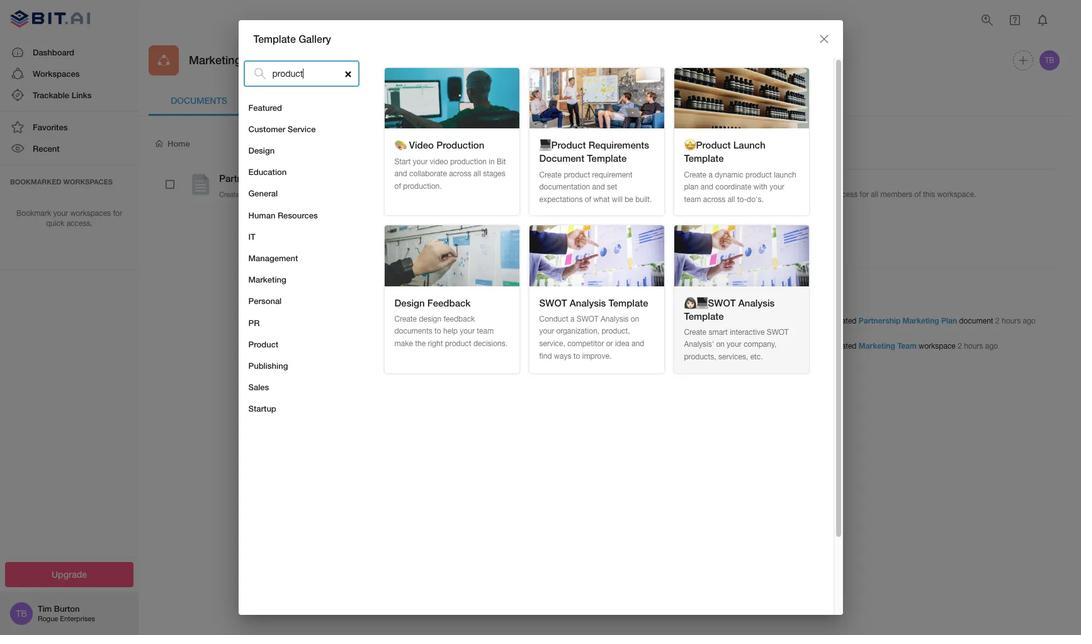 Task type: describe. For each thing, give the bounding box(es) containing it.
smart
[[709, 328, 728, 337]]

tb inside button
[[1045, 56, 1055, 65]]

template for 🤩product
[[684, 153, 724, 164]]

publishing button
[[238, 355, 364, 377]]

video
[[430, 157, 448, 166]]

library
[[303, 95, 341, 106]]

2 inside tim burton created marketing team workspace 2 hours ago
[[958, 342, 962, 351]]

members
[[881, 190, 912, 199]]

workspaces button
[[0, 63, 139, 84]]

1 vertical spatial insights
[[769, 251, 806, 263]]

by
[[246, 190, 253, 198]]

dynamic
[[715, 170, 744, 179]]

interactive
[[730, 328, 765, 337]]

marketing button
[[238, 269, 364, 291]]

organization,
[[556, 327, 600, 336]]

find
[[539, 352, 552, 361]]

items
[[782, 190, 800, 199]]

1 vertical spatial partnership
[[859, 316, 901, 326]]

etc.
[[750, 353, 763, 362]]

ago inside tim burton created partnership marketing plan document 2 hours ago
[[1023, 317, 1036, 326]]

0 vertical spatial plan
[[319, 173, 338, 184]]

bookmark your workspaces for quick access.
[[16, 209, 122, 228]]

decisions.
[[473, 339, 508, 348]]

stages
[[483, 169, 506, 178]]

pinned items
[[769, 152, 830, 164]]

team inside create a dynamic product launch plan and coordinate with your team across all to-do's.
[[684, 195, 701, 204]]

document
[[959, 317, 993, 326]]

create for 🤩product launch template
[[684, 170, 707, 179]]

across inside start your video production in bit and collaborate across all stages of production.
[[449, 169, 471, 178]]

a for swot
[[571, 315, 575, 324]]

access.
[[67, 219, 92, 228]]

new
[[721, 138, 739, 149]]

with
[[754, 183, 768, 192]]

education button
[[238, 161, 364, 183]]

design for design
[[248, 145, 275, 156]]

featured button
[[238, 97, 364, 118]]

production
[[437, 139, 484, 151]]

insights link
[[350, 86, 451, 116]]

general
[[248, 189, 278, 199]]

design feedback image
[[384, 226, 519, 286]]

general button
[[238, 183, 364, 204]]

burton for marketing
[[806, 342, 829, 351]]

workspaces
[[70, 209, 111, 218]]

upgrade button
[[5, 562, 134, 588]]

tim for partnership
[[792, 317, 804, 326]]

pinned
[[769, 152, 802, 164]]

will
[[612, 195, 623, 204]]

🤩product launch template
[[684, 139, 766, 164]]

💻product requirements document template image
[[529, 68, 664, 129]]

🤩product
[[684, 139, 731, 151]]

and inside create a dynamic product launch plan and coordinate with your team across all to-do's.
[[701, 183, 713, 192]]

gallery
[[299, 33, 331, 45]]

items
[[804, 152, 830, 164]]

create a dynamic product launch plan and coordinate with your team across all to-do's.
[[684, 170, 796, 204]]

home
[[168, 139, 190, 149]]

🎨 video production
[[395, 139, 484, 151]]

pr
[[248, 318, 260, 328]]

marketing up documents
[[189, 53, 241, 67]]

👩🏻💻swot analysis template image
[[674, 226, 809, 286]]

conduct a swot analysis on your organization, product, service, competitor or idea and find ways to improve.
[[539, 315, 644, 361]]

home link
[[154, 138, 190, 149]]

links
[[72, 90, 92, 100]]

favorites
[[33, 122, 68, 132]]

marketing up workspace
[[903, 316, 939, 326]]

marketing team link
[[859, 342, 917, 351]]

plan
[[684, 183, 699, 192]]

template up 'bookmark' icon
[[253, 33, 296, 45]]

help
[[443, 327, 458, 336]]

create for design feedback
[[395, 315, 417, 324]]

create smart interactive swot analysis' on your company, products, services, etc.
[[684, 328, 789, 362]]

tim for enterprises
[[38, 604, 52, 614]]

swot analysis template image
[[529, 226, 664, 286]]

recent button
[[0, 138, 139, 160]]

idea
[[615, 339, 629, 348]]

to inside "conduct a swot analysis on your organization, product, service, competitor or idea and find ways to improve."
[[573, 352, 580, 361]]

documents
[[171, 95, 227, 106]]

personal button
[[238, 291, 364, 312]]

launch
[[774, 170, 796, 179]]

settings link
[[451, 86, 552, 116]]

1 horizontal spatial team
[[897, 342, 917, 351]]

create for 👩🏻💻swot analysis template
[[684, 328, 707, 337]]

template gallery
[[253, 33, 331, 45]]

human resources
[[248, 210, 318, 220]]

1 horizontal spatial for
[[802, 190, 812, 199]]

customer service
[[248, 124, 316, 134]]

of inside start your video production in bit and collaborate across all stages of production.
[[395, 182, 401, 191]]

burton down partnership marketing plan
[[269, 190, 289, 198]]

feedback
[[427, 297, 471, 308]]

your inside create smart interactive swot analysis' on your company, products, services, etc.
[[727, 340, 742, 349]]

burton for enterprises
[[54, 604, 80, 614]]

it
[[248, 232, 256, 242]]

settings
[[480, 95, 523, 106]]

create inside create new button
[[691, 138, 718, 149]]

feedback
[[444, 315, 475, 324]]

set
[[607, 183, 617, 192]]

analysis for swot
[[570, 297, 606, 308]]

upgrade
[[52, 569, 87, 580]]

2 horizontal spatial all
[[871, 190, 879, 199]]

your inside start your video production in bit and collaborate across all stages of production.
[[413, 157, 428, 166]]

customer
[[248, 124, 285, 134]]

on inside "conduct a swot analysis on your organization, product, service, competitor or idea and find ways to improve."
[[631, 315, 639, 324]]

make
[[395, 339, 413, 348]]

product inside create a dynamic product launch plan and coordinate with your team across all to-do's.
[[746, 170, 772, 179]]

startup
[[248, 404, 276, 414]]

content library link
[[249, 86, 350, 116]]

enterprises
[[60, 615, 95, 623]]

swot inside "conduct a swot analysis on your organization, product, service, competitor or idea and find ways to improve."
[[577, 315, 599, 324]]

requirement
[[592, 170, 633, 179]]

2 inside tim burton created partnership marketing plan document 2 hours ago
[[996, 317, 1000, 326]]

Search Templates... search field
[[272, 60, 359, 87]]

burton for partnership
[[806, 317, 829, 326]]

management button
[[238, 247, 364, 269]]

created for marketing
[[831, 342, 857, 351]]

production.
[[403, 182, 442, 191]]

education
[[248, 167, 287, 177]]

to inside create design feedback documents to help your team make the right product decisions.
[[435, 327, 441, 336]]

collaborate
[[409, 169, 447, 178]]

tab list containing documents
[[149, 86, 1062, 116]]

in
[[489, 157, 495, 166]]



Task type: vqa. For each thing, say whether or not it's contained in the screenshot.
bottommost Subscription
no



Task type: locate. For each thing, give the bounding box(es) containing it.
insights inside "link"
[[380, 95, 421, 106]]

tim burton rogue enterprises
[[38, 604, 95, 623]]

design inside button
[[248, 145, 275, 156]]

your
[[413, 157, 428, 166], [770, 183, 785, 192], [53, 209, 68, 218], [460, 327, 475, 336], [539, 327, 554, 336], [727, 340, 742, 349]]

1 horizontal spatial across
[[703, 195, 726, 204]]

2 horizontal spatial product
[[746, 170, 772, 179]]

0 horizontal spatial product
[[445, 339, 471, 348]]

template inside the 🤩product launch template
[[684, 153, 724, 164]]

🎨 video production image
[[384, 68, 519, 129]]

team
[[684, 195, 701, 204], [477, 327, 494, 336]]

tim right by
[[255, 190, 267, 198]]

insights
[[380, 95, 421, 106], [769, 251, 806, 263]]

on
[[631, 315, 639, 324], [716, 340, 725, 349]]

your up access. at top
[[53, 209, 68, 218]]

1 horizontal spatial all
[[728, 195, 735, 204]]

plan
[[319, 173, 338, 184], [941, 316, 957, 326]]

video
[[409, 139, 434, 151]]

your inside create a dynamic product launch plan and coordinate with your team across all to-do's.
[[770, 183, 785, 192]]

tim for marketing
[[792, 342, 804, 351]]

for right items
[[802, 190, 812, 199]]

to right ways
[[573, 352, 580, 361]]

product,
[[602, 327, 630, 336]]

template gallery dialog
[[238, 20, 843, 635]]

0 horizontal spatial plan
[[319, 173, 338, 184]]

marketing team
[[189, 53, 272, 67]]

create inside the create product requirement documentation and set expectations of what will be built.
[[539, 170, 562, 179]]

across down production
[[449, 169, 471, 178]]

tim right "company,"
[[792, 342, 804, 351]]

featured
[[248, 102, 282, 112]]

0 horizontal spatial across
[[449, 169, 471, 178]]

analysis up "product,"
[[601, 315, 629, 324]]

👩🏻💻swot analysis template
[[684, 297, 775, 322]]

on down swot analysis template
[[631, 315, 639, 324]]

1 horizontal spatial partnership
[[859, 316, 901, 326]]

tim down today
[[792, 317, 804, 326]]

0 vertical spatial insights
[[380, 95, 421, 106]]

burton up enterprises
[[54, 604, 80, 614]]

0 vertical spatial team
[[684, 195, 701, 204]]

burton inside tim burton created partnership marketing plan document 2 hours ago
[[806, 317, 829, 326]]

burton inside "tim burton rogue enterprises"
[[54, 604, 80, 614]]

your up service,
[[539, 327, 554, 336]]

swot
[[539, 297, 567, 308], [577, 315, 599, 324], [767, 328, 789, 337]]

template for swot
[[609, 297, 648, 308]]

analysis for 👩🏻💻swot
[[739, 297, 775, 308]]

design for design feedback
[[395, 297, 425, 308]]

0 horizontal spatial quick
[[46, 219, 64, 228]]

trackable
[[33, 90, 69, 100]]

1 vertical spatial a
[[571, 315, 575, 324]]

marketing
[[189, 53, 241, 67], [272, 173, 316, 184], [248, 275, 286, 285], [903, 316, 939, 326], [859, 342, 895, 351]]

marketing down design button
[[272, 173, 316, 184]]

and right 'idea'
[[632, 339, 644, 348]]

0 horizontal spatial for
[[113, 209, 122, 218]]

1 horizontal spatial ago
[[1023, 317, 1036, 326]]

quick inside bookmark your workspaces for quick access.
[[46, 219, 64, 228]]

team left 'bookmark' icon
[[245, 53, 272, 67]]

1 vertical spatial to
[[573, 352, 580, 361]]

trackable links
[[33, 90, 92, 100]]

favorites button
[[0, 117, 139, 138]]

1 horizontal spatial a
[[709, 170, 713, 179]]

1 vertical spatial tb
[[16, 609, 27, 619]]

your inside "conduct a swot analysis on your organization, product, service, competitor or idea and find ways to improve."
[[539, 327, 554, 336]]

create design feedback documents to help your team make the right product decisions.
[[395, 315, 508, 348]]

create up plan
[[684, 170, 707, 179]]

analysis'
[[684, 340, 714, 349]]

tab list
[[149, 86, 1062, 116]]

0 horizontal spatial tb
[[16, 609, 27, 619]]

2 right "document"
[[996, 317, 1000, 326]]

a inside create a dynamic product launch plan and coordinate with your team across all to-do's.
[[709, 170, 713, 179]]

hours inside tim burton created partnership marketing plan document 2 hours ago
[[1002, 317, 1021, 326]]

template up "product,"
[[609, 297, 648, 308]]

create up the analysis'
[[684, 328, 707, 337]]

to up right
[[435, 327, 441, 336]]

template down 🤩product
[[684, 153, 724, 164]]

quick
[[814, 190, 832, 199], [46, 219, 64, 228]]

1 vertical spatial team
[[477, 327, 494, 336]]

product up with at the right top of the page
[[746, 170, 772, 179]]

bookmarked
[[10, 177, 61, 185]]

tim burton created partnership marketing plan document 2 hours ago
[[792, 316, 1036, 326]]

plan left "document"
[[941, 316, 957, 326]]

expectations
[[539, 195, 583, 204]]

1 vertical spatial 2
[[958, 342, 962, 351]]

your up services,
[[727, 340, 742, 349]]

documents link
[[149, 86, 249, 116]]

for
[[802, 190, 812, 199], [860, 190, 869, 199], [113, 209, 122, 218]]

a left dynamic
[[709, 170, 713, 179]]

analysis inside "conduct a swot analysis on your organization, product, service, competitor or idea and find ways to improve."
[[601, 315, 629, 324]]

0 horizontal spatial partnership
[[219, 173, 270, 184]]

coordinate
[[716, 183, 752, 192]]

and up the what
[[592, 183, 605, 192]]

on inside create smart interactive swot analysis' on your company, products, services, etc.
[[716, 340, 725, 349]]

conduct
[[539, 315, 568, 324]]

partnership up by
[[219, 173, 270, 184]]

partnership up marketing team link
[[859, 316, 901, 326]]

across down coordinate at top right
[[703, 195, 726, 204]]

0 vertical spatial a
[[709, 170, 713, 179]]

product up documentation
[[564, 170, 590, 179]]

0 vertical spatial partnership
[[219, 173, 270, 184]]

0 vertical spatial hours
[[1002, 317, 1021, 326]]

to-
[[737, 195, 747, 204]]

resources
[[278, 210, 318, 220]]

0 horizontal spatial of
[[395, 182, 401, 191]]

pin
[[769, 190, 780, 199]]

create inside create a dynamic product launch plan and coordinate with your team across all to-do's.
[[684, 170, 707, 179]]

content
[[259, 95, 301, 106]]

1 vertical spatial design
[[395, 297, 425, 308]]

for inside bookmark your workspaces for quick access.
[[113, 209, 122, 218]]

2 vertical spatial swot
[[767, 328, 789, 337]]

your inside bookmark your workspaces for quick access.
[[53, 209, 68, 218]]

swot up conduct
[[539, 297, 567, 308]]

1 vertical spatial plan
[[941, 316, 957, 326]]

0 vertical spatial tb
[[1045, 56, 1055, 65]]

customer service button
[[238, 118, 364, 140]]

1 horizontal spatial on
[[716, 340, 725, 349]]

launch
[[733, 139, 766, 151]]

template down 👩🏻💻swot on the top of page
[[684, 310, 724, 322]]

personal
[[248, 296, 282, 306]]

workspaces
[[33, 69, 80, 79]]

created
[[219, 190, 244, 198]]

burton right "company,"
[[806, 342, 829, 351]]

created up tim burton created marketing team workspace 2 hours ago
[[831, 317, 857, 326]]

all
[[474, 169, 481, 178], [871, 190, 879, 199], [728, 195, 735, 204]]

and down start
[[395, 169, 407, 178]]

create new
[[691, 138, 739, 149]]

tim inside tim burton created partnership marketing plan document 2 hours ago
[[792, 317, 804, 326]]

burton down today
[[806, 317, 829, 326]]

🎨
[[395, 139, 406, 151]]

and right plan
[[701, 183, 713, 192]]

human
[[248, 210, 275, 220]]

marketing down partnership marketing plan link
[[859, 342, 895, 351]]

tim inside "tim burton rogue enterprises"
[[38, 604, 52, 614]]

of left this
[[915, 190, 921, 199]]

1 vertical spatial hours
[[964, 342, 983, 351]]

created
[[831, 317, 857, 326], [831, 342, 857, 351]]

team inside create design feedback documents to help your team make the right product decisions.
[[477, 327, 494, 336]]

2 horizontal spatial swot
[[767, 328, 789, 337]]

product inside the create product requirement documentation and set expectations of what will be built.
[[564, 170, 590, 179]]

documentation
[[539, 183, 590, 192]]

your down feedback
[[460, 327, 475, 336]]

hours
[[1002, 317, 1021, 326], [964, 342, 983, 351]]

2 horizontal spatial of
[[915, 190, 921, 199]]

create inside create smart interactive swot analysis' on your company, products, services, etc.
[[684, 328, 707, 337]]

1 created from the top
[[831, 317, 857, 326]]

product button
[[238, 334, 364, 355]]

quick left access
[[814, 190, 832, 199]]

team up decisions.
[[477, 327, 494, 336]]

on down smart
[[716, 340, 725, 349]]

0 horizontal spatial hours
[[964, 342, 983, 351]]

create inside create design feedback documents to help your team make the right product decisions.
[[395, 315, 417, 324]]

all down production
[[474, 169, 481, 178]]

a up organization,
[[571, 315, 575, 324]]

0 vertical spatial created
[[831, 317, 857, 326]]

1 vertical spatial created
[[831, 342, 857, 351]]

a inside "conduct a swot analysis on your organization, product, service, competitor or idea and find ways to improve."
[[571, 315, 575, 324]]

create left new
[[691, 138, 718, 149]]

0 vertical spatial design
[[248, 145, 275, 156]]

ago inside tim burton created marketing team workspace 2 hours ago
[[985, 342, 998, 351]]

hours down "document"
[[964, 342, 983, 351]]

1 horizontal spatial design
[[395, 297, 425, 308]]

created by tim burton
[[219, 190, 289, 198]]

0 horizontal spatial on
[[631, 315, 639, 324]]

team down partnership marketing plan link
[[897, 342, 917, 351]]

pin items for quick access for all members of this workspace.
[[769, 190, 976, 199]]

0 horizontal spatial design
[[248, 145, 275, 156]]

or
[[606, 339, 613, 348]]

1 horizontal spatial tb
[[1045, 56, 1055, 65]]

recent
[[33, 144, 60, 154]]

of inside the create product requirement documentation and set expectations of what will be built.
[[585, 195, 591, 204]]

0 vertical spatial quick
[[814, 190, 832, 199]]

0 vertical spatial 2
[[996, 317, 1000, 326]]

0 vertical spatial on
[[631, 315, 639, 324]]

burton inside tim burton created marketing team workspace 2 hours ago
[[806, 342, 829, 351]]

1 horizontal spatial plan
[[941, 316, 957, 326]]

and inside "conduct a swot analysis on your organization, product, service, competitor or idea and find ways to improve."
[[632, 339, 644, 348]]

for right workspaces
[[113, 209, 122, 218]]

👩🏻💻swot
[[684, 297, 736, 308]]

create up "documents" at bottom
[[395, 315, 417, 324]]

tb
[[1045, 56, 1055, 65], [16, 609, 27, 619]]

1 horizontal spatial quick
[[814, 190, 832, 199]]

a
[[709, 170, 713, 179], [571, 315, 575, 324]]

swot analysis template
[[539, 297, 648, 308]]

0 vertical spatial swot
[[539, 297, 567, 308]]

💻product
[[539, 139, 586, 151]]

created inside tim burton created marketing team workspace 2 hours ago
[[831, 342, 857, 351]]

create for 💻product requirements document template
[[539, 170, 562, 179]]

1 horizontal spatial team
[[684, 195, 701, 204]]

marketing up personal
[[248, 275, 286, 285]]

1 vertical spatial swot
[[577, 315, 599, 324]]

design down customer
[[248, 145, 275, 156]]

hours inside tim burton created marketing team workspace 2 hours ago
[[964, 342, 983, 351]]

competitor
[[567, 339, 604, 348]]

partnership marketing plan
[[219, 173, 338, 184]]

all inside start your video production in bit and collaborate across all stages of production.
[[474, 169, 481, 178]]

2 right workspace
[[958, 342, 962, 351]]

product inside create design feedback documents to help your team make the right product decisions.
[[445, 339, 471, 348]]

1 horizontal spatial of
[[585, 195, 591, 204]]

your up collaborate
[[413, 157, 428, 166]]

design button
[[238, 140, 364, 161]]

today
[[789, 286, 812, 296]]

🤩product launch template image
[[674, 68, 809, 129]]

1 horizontal spatial swot
[[577, 315, 599, 324]]

create up documentation
[[539, 170, 562, 179]]

for right access
[[860, 190, 869, 199]]

design
[[419, 315, 442, 324]]

created inside tim burton created partnership marketing plan document 2 hours ago
[[831, 317, 857, 326]]

template up requirement
[[587, 153, 627, 164]]

this
[[923, 190, 935, 199]]

ago right "document"
[[1023, 317, 1036, 326]]

human resources button
[[238, 204, 364, 226]]

product
[[248, 339, 278, 349]]

0 horizontal spatial to
[[435, 327, 441, 336]]

hours right "document"
[[1002, 317, 1021, 326]]

team
[[245, 53, 272, 67], [897, 342, 917, 351]]

2 horizontal spatial for
[[860, 190, 869, 199]]

burton
[[269, 190, 289, 198], [806, 317, 829, 326], [806, 342, 829, 351], [54, 604, 80, 614]]

1 horizontal spatial to
[[573, 352, 580, 361]]

trackable links button
[[0, 84, 139, 106]]

services,
[[718, 353, 748, 362]]

template inside 👩🏻💻swot analysis template
[[684, 310, 724, 322]]

marketing inside marketing button
[[248, 275, 286, 285]]

created left marketing team link
[[831, 342, 857, 351]]

design up design
[[395, 297, 425, 308]]

across inside create a dynamic product launch plan and coordinate with your team across all to-do's.
[[703, 195, 726, 204]]

your down launch
[[770, 183, 785, 192]]

0 horizontal spatial all
[[474, 169, 481, 178]]

product down help
[[445, 339, 471, 348]]

and inside start your video production in bit and collaborate across all stages of production.
[[395, 169, 407, 178]]

plan down design button
[[319, 173, 338, 184]]

partnership
[[219, 173, 270, 184], [859, 316, 901, 326]]

0 vertical spatial to
[[435, 327, 441, 336]]

analysis up organization,
[[570, 297, 606, 308]]

0 vertical spatial ago
[[1023, 317, 1036, 326]]

0 vertical spatial across
[[449, 169, 471, 178]]

ago down "document"
[[985, 342, 998, 351]]

and inside the create product requirement documentation and set expectations of what will be built.
[[592, 183, 605, 192]]

all inside create a dynamic product launch plan and coordinate with your team across all to-do's.
[[728, 195, 735, 204]]

0 horizontal spatial team
[[245, 53, 272, 67]]

1 horizontal spatial insights
[[769, 251, 806, 263]]

a for 🤩product
[[709, 170, 713, 179]]

service
[[288, 124, 316, 134]]

what
[[594, 195, 610, 204]]

workspaces
[[63, 177, 113, 185]]

bookmark
[[16, 209, 51, 218]]

production
[[450, 157, 487, 166]]

company,
[[744, 340, 777, 349]]

0 horizontal spatial a
[[571, 315, 575, 324]]

swot inside create smart interactive swot analysis' on your company, products, services, etc.
[[767, 328, 789, 337]]

all left "to-"
[[728, 195, 735, 204]]

2
[[996, 317, 1000, 326], [958, 342, 962, 351]]

insights up 🎨
[[380, 95, 421, 106]]

1 horizontal spatial 2
[[996, 317, 1000, 326]]

0 horizontal spatial ago
[[985, 342, 998, 351]]

your inside create design feedback documents to help your team make the right product decisions.
[[460, 327, 475, 336]]

tb button
[[1038, 48, 1062, 72]]

swot up "company,"
[[767, 328, 789, 337]]

0 horizontal spatial 2
[[958, 342, 962, 351]]

tim up rogue
[[38, 604, 52, 614]]

1 vertical spatial team
[[897, 342, 917, 351]]

analysis inside 👩🏻💻swot analysis template
[[739, 297, 775, 308]]

0 vertical spatial team
[[245, 53, 272, 67]]

bookmark image
[[279, 53, 295, 68]]

template for 👩🏻💻swot
[[684, 310, 724, 322]]

of left the what
[[585, 195, 591, 204]]

all left members
[[871, 190, 879, 199]]

products,
[[684, 353, 716, 362]]

2 created from the top
[[831, 342, 857, 351]]

1 vertical spatial on
[[716, 340, 725, 349]]

quick down bookmark
[[46, 219, 64, 228]]

team down plan
[[684, 195, 701, 204]]

insights up today
[[769, 251, 806, 263]]

analysis up interactive
[[739, 297, 775, 308]]

0 horizontal spatial swot
[[539, 297, 567, 308]]

template inside the 💻product requirements document template
[[587, 153, 627, 164]]

0 horizontal spatial insights
[[380, 95, 421, 106]]

1 vertical spatial quick
[[46, 219, 64, 228]]

1 horizontal spatial product
[[564, 170, 590, 179]]

1 horizontal spatial hours
[[1002, 317, 1021, 326]]

workspace
[[919, 342, 956, 351]]

swot up organization,
[[577, 315, 599, 324]]

tim inside tim burton created marketing team workspace 2 hours ago
[[792, 342, 804, 351]]

workspace.
[[937, 190, 976, 199]]

created for partnership
[[831, 317, 857, 326]]

1 vertical spatial across
[[703, 195, 726, 204]]

0 horizontal spatial team
[[477, 327, 494, 336]]

of left production.
[[395, 182, 401, 191]]

tim
[[255, 190, 267, 198], [792, 317, 804, 326], [792, 342, 804, 351], [38, 604, 52, 614]]

built.
[[635, 195, 652, 204]]

1 vertical spatial ago
[[985, 342, 998, 351]]



